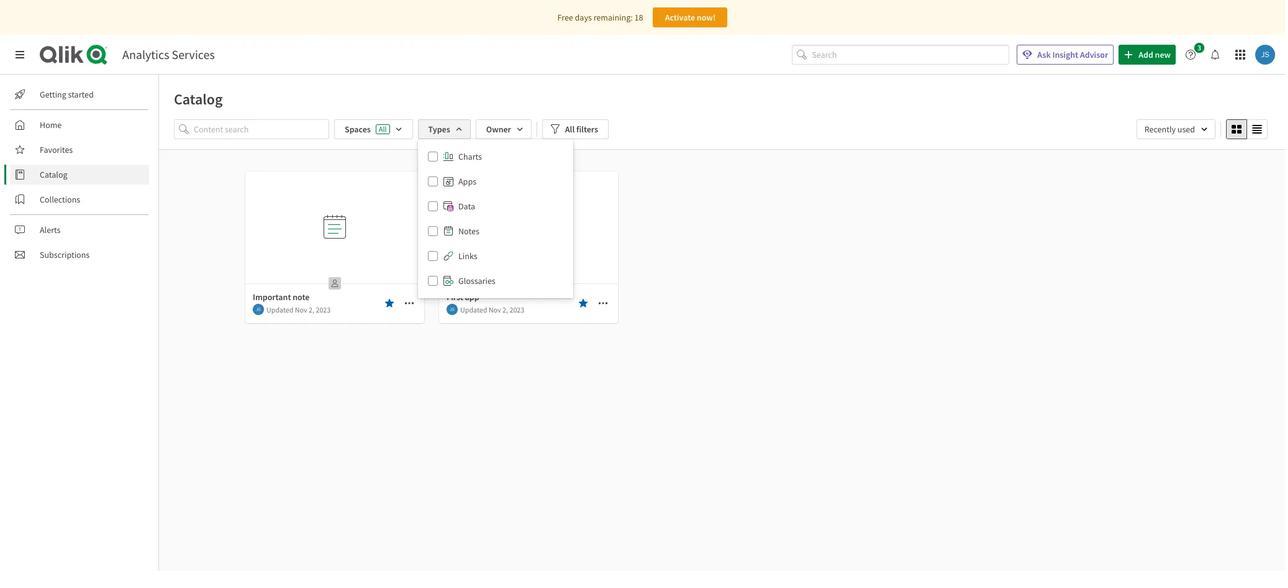 Task type: describe. For each thing, give the bounding box(es) containing it.
1 horizontal spatial jacob simon image
[[1256, 45, 1276, 65]]

more actions image for first app
[[598, 298, 608, 308]]

all filters
[[565, 124, 598, 135]]

collections
[[40, 194, 80, 205]]

activate now! link
[[653, 7, 728, 27]]

important note
[[253, 291, 310, 303]]

0 vertical spatial catalog
[[174, 89, 223, 109]]

subscriptions
[[40, 249, 90, 260]]

new
[[1156, 49, 1171, 60]]

glossaries
[[459, 275, 496, 286]]

owner
[[486, 124, 511, 135]]

remove from favorites image for note
[[385, 298, 395, 308]]

first
[[447, 291, 463, 303]]

catalog inside navigation pane element
[[40, 169, 67, 180]]

charts
[[459, 151, 482, 162]]

remove from favorites image for app
[[579, 298, 588, 308]]

activate
[[665, 12, 695, 23]]

more actions image for important note
[[405, 298, 414, 308]]

analytics services
[[122, 47, 215, 62]]

filters
[[577, 124, 598, 135]]

activate now!
[[665, 12, 716, 23]]

add new button
[[1119, 45, 1176, 65]]

recently
[[1145, 124, 1176, 135]]

links
[[459, 250, 478, 262]]

Search text field
[[812, 45, 1010, 65]]

ask insight advisor
[[1038, 49, 1109, 60]]

note
[[293, 291, 310, 303]]

2023 for first app
[[510, 305, 525, 314]]

jacob simon image
[[447, 304, 458, 315]]

analytics services element
[[122, 47, 215, 62]]

all for all filters
[[565, 124, 575, 135]]

2, for app
[[503, 305, 508, 314]]

Recently used field
[[1137, 119, 1216, 139]]

Content search text field
[[194, 119, 329, 139]]

add
[[1139, 49, 1154, 60]]

3
[[1198, 43, 1202, 52]]

recently used
[[1145, 124, 1196, 135]]

2, for note
[[309, 305, 314, 314]]

home
[[40, 119, 62, 131]]

ask
[[1038, 49, 1051, 60]]

advisor
[[1081, 49, 1109, 60]]

apps
[[459, 176, 477, 187]]

filters region
[[159, 117, 1286, 298]]

personal element
[[325, 273, 345, 293]]

1 vertical spatial jacob simon image
[[253, 304, 264, 315]]

spaces
[[345, 124, 371, 135]]

collections link
[[10, 190, 149, 209]]

jacob simon element for important
[[253, 304, 264, 315]]

types
[[428, 124, 450, 135]]

all filters button
[[542, 119, 609, 139]]

jacob simon element for first
[[447, 304, 458, 315]]



Task type: locate. For each thing, give the bounding box(es) containing it.
1 updated nov 2, 2023 from the left
[[267, 305, 331, 314]]

subscriptions link
[[10, 245, 149, 265]]

1 more actions image from the left
[[405, 298, 414, 308]]

switch view group
[[1227, 119, 1268, 139]]

catalog link
[[10, 165, 149, 185]]

2 nov from the left
[[489, 305, 501, 314]]

2 2, from the left
[[503, 305, 508, 314]]

started
[[68, 89, 94, 100]]

home link
[[10, 115, 149, 135]]

analytics
[[122, 47, 169, 62]]

all for all
[[379, 124, 387, 134]]

more actions image
[[405, 298, 414, 308], [598, 298, 608, 308]]

alerts
[[40, 224, 61, 236]]

add new
[[1139, 49, 1171, 60]]

getting started
[[40, 89, 94, 100]]

18
[[635, 12, 643, 23]]

getting started link
[[10, 85, 149, 104]]

1 updated from the left
[[267, 305, 294, 314]]

1 horizontal spatial updated nov 2, 2023
[[460, 305, 525, 314]]

0 horizontal spatial all
[[379, 124, 387, 134]]

navigation pane element
[[0, 80, 158, 270]]

2023 for important note
[[316, 305, 331, 314]]

updated
[[267, 305, 294, 314], [460, 305, 487, 314]]

updated nov 2, 2023 for note
[[267, 305, 331, 314]]

updated nov 2, 2023 down app
[[460, 305, 525, 314]]

nov down the glossaries on the left of the page
[[489, 305, 501, 314]]

0 horizontal spatial jacob simon image
[[253, 304, 264, 315]]

nov down note
[[295, 305, 307, 314]]

1 2023 from the left
[[316, 305, 331, 314]]

0 horizontal spatial updated nov 2, 2023
[[267, 305, 331, 314]]

1 nov from the left
[[295, 305, 307, 314]]

insight
[[1053, 49, 1079, 60]]

2, right jacob simon icon
[[503, 305, 508, 314]]

catalog
[[174, 89, 223, 109], [40, 169, 67, 180]]

1 vertical spatial catalog
[[40, 169, 67, 180]]

catalog down favorites
[[40, 169, 67, 180]]

updated nov 2, 2023 down note
[[267, 305, 331, 314]]

jacob simon image
[[1256, 45, 1276, 65], [253, 304, 264, 315]]

1 horizontal spatial jacob simon element
[[447, 304, 458, 315]]

0 horizontal spatial jacob simon element
[[253, 304, 264, 315]]

nov for app
[[489, 305, 501, 314]]

jacob simon element
[[253, 304, 264, 315], [447, 304, 458, 315]]

2 remove from favorites image from the left
[[579, 298, 588, 308]]

all right spaces
[[379, 124, 387, 134]]

0 horizontal spatial catalog
[[40, 169, 67, 180]]

now!
[[697, 12, 716, 23]]

1 horizontal spatial more actions image
[[598, 298, 608, 308]]

2 updated from the left
[[460, 305, 487, 314]]

0 vertical spatial jacob simon image
[[1256, 45, 1276, 65]]

1 horizontal spatial catalog
[[174, 89, 223, 109]]

catalog down services at the left of page
[[174, 89, 223, 109]]

free days remaining: 18
[[558, 12, 643, 23]]

app
[[465, 291, 479, 303]]

0 horizontal spatial updated
[[267, 305, 294, 314]]

first app
[[447, 291, 479, 303]]

all left the filters
[[565, 124, 575, 135]]

owner button
[[476, 119, 532, 139]]

1 horizontal spatial 2023
[[510, 305, 525, 314]]

getting
[[40, 89, 66, 100]]

close sidebar menu image
[[15, 50, 25, 60]]

all
[[565, 124, 575, 135], [379, 124, 387, 134]]

2 more actions image from the left
[[598, 298, 608, 308]]

1 remove from favorites image from the left
[[385, 298, 395, 308]]

0 horizontal spatial 2023
[[316, 305, 331, 314]]

2023
[[316, 305, 331, 314], [510, 305, 525, 314]]

3 button
[[1181, 43, 1209, 65]]

types button
[[418, 119, 471, 139]]

updated nov 2, 2023 for app
[[460, 305, 525, 314]]

2 updated nov 2, 2023 from the left
[[460, 305, 525, 314]]

jacob simon element down important
[[253, 304, 264, 315]]

free
[[558, 12, 573, 23]]

2,
[[309, 305, 314, 314], [503, 305, 508, 314]]

data
[[459, 201, 475, 212]]

nov for note
[[295, 305, 307, 314]]

favorites link
[[10, 140, 149, 160]]

2, down note
[[309, 305, 314, 314]]

1 2, from the left
[[309, 305, 314, 314]]

1 horizontal spatial updated
[[460, 305, 487, 314]]

favorites
[[40, 144, 73, 155]]

ask insight advisor button
[[1017, 45, 1114, 65]]

all inside dropdown button
[[565, 124, 575, 135]]

days
[[575, 12, 592, 23]]

alerts link
[[10, 220, 149, 240]]

remaining:
[[594, 12, 633, 23]]

used
[[1178, 124, 1196, 135]]

1 horizontal spatial 2,
[[503, 305, 508, 314]]

remove from favorites image
[[385, 298, 395, 308], [579, 298, 588, 308]]

services
[[172, 47, 215, 62]]

updated nov 2, 2023
[[267, 305, 331, 314], [460, 305, 525, 314]]

0 horizontal spatial 2,
[[309, 305, 314, 314]]

1 jacob simon element from the left
[[253, 304, 264, 315]]

1 horizontal spatial all
[[565, 124, 575, 135]]

0 horizontal spatial remove from favorites image
[[385, 298, 395, 308]]

nov
[[295, 305, 307, 314], [489, 305, 501, 314]]

updated down app
[[460, 305, 487, 314]]

important
[[253, 291, 291, 303]]

updated down important note
[[267, 305, 294, 314]]

updated for note
[[267, 305, 294, 314]]

0 horizontal spatial more actions image
[[405, 298, 414, 308]]

searchbar element
[[792, 45, 1010, 65]]

1 horizontal spatial nov
[[489, 305, 501, 314]]

0 horizontal spatial nov
[[295, 305, 307, 314]]

jacob simon element down first
[[447, 304, 458, 315]]

2 jacob simon element from the left
[[447, 304, 458, 315]]

updated for app
[[460, 305, 487, 314]]

notes
[[459, 226, 480, 237]]

1 horizontal spatial remove from favorites image
[[579, 298, 588, 308]]

2 2023 from the left
[[510, 305, 525, 314]]



Task type: vqa. For each thing, say whether or not it's contained in the screenshot.
explore's the to
no



